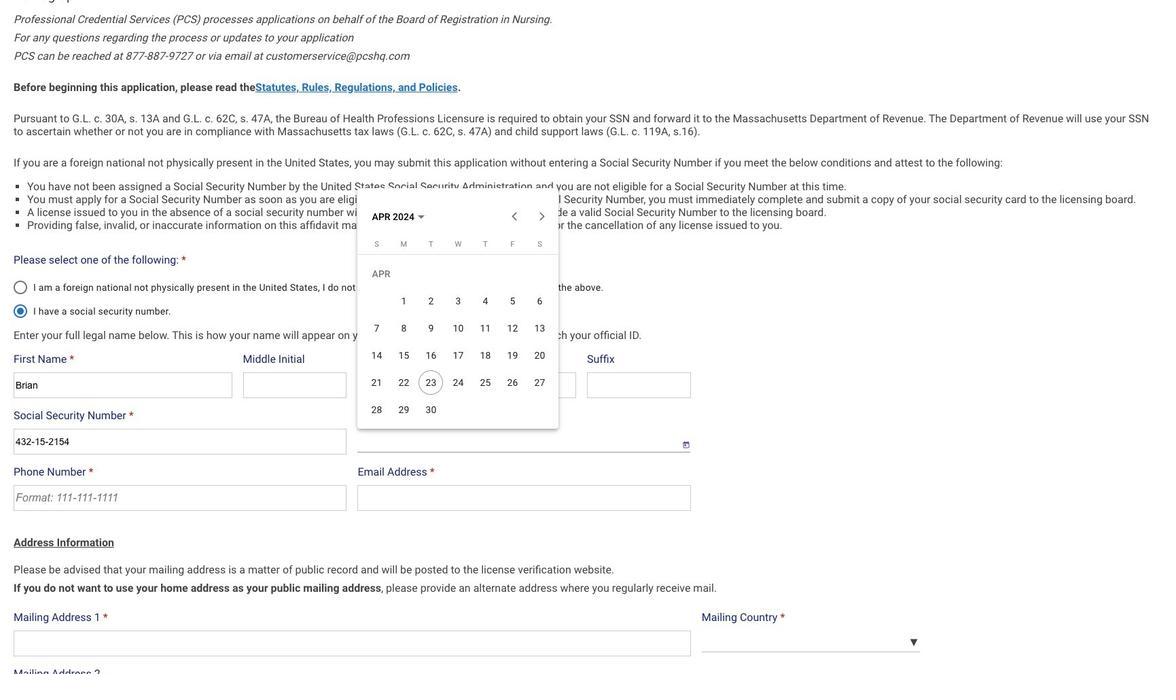 Task type: locate. For each thing, give the bounding box(es) containing it.
grid
[[363, 240, 554, 423]]

2 row from the top
[[363, 314, 554, 342]]

1 row from the top
[[363, 287, 554, 314]]

option group
[[14, 273, 698, 318]]

None text field
[[587, 372, 691, 398], [14, 631, 691, 657], [587, 372, 691, 398], [14, 631, 691, 657]]

5 row from the top
[[363, 396, 554, 423]]

heading
[[14, 0, 1161, 3]]

None field
[[358, 429, 672, 453]]

None text field
[[14, 372, 232, 398], [243, 372, 347, 398], [358, 372, 577, 398], [358, 485, 691, 511], [14, 372, 232, 398], [243, 372, 347, 398], [358, 372, 577, 398], [358, 485, 691, 511]]

row
[[363, 287, 554, 314], [363, 314, 554, 342], [363, 342, 554, 369], [363, 369, 554, 396], [363, 396, 554, 423]]

Format: 111-111-1111 text field
[[14, 485, 347, 511]]

Format: 111-11-1111 text field
[[14, 429, 347, 455]]



Task type: describe. For each thing, give the bounding box(es) containing it.
4 row from the top
[[363, 369, 554, 396]]

3 row from the top
[[363, 342, 554, 369]]



